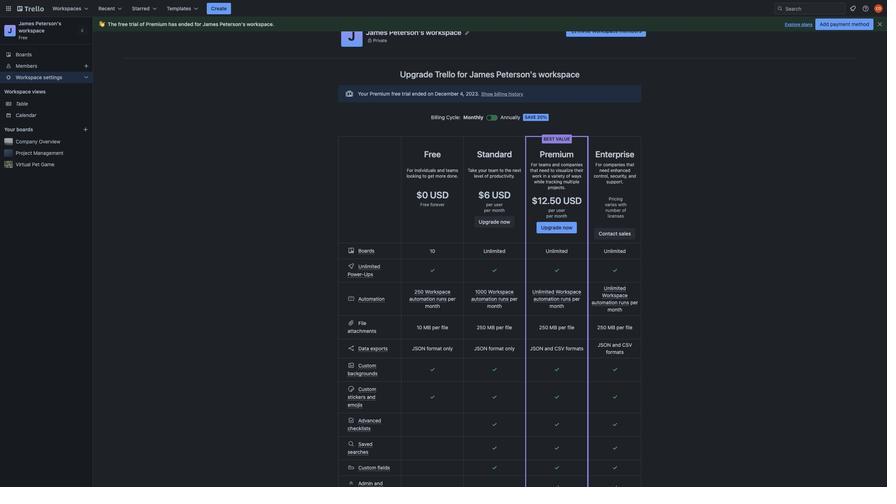 Task type: locate. For each thing, give the bounding box(es) containing it.
and inside enterprise for companies that need enhanced control, security, and support.
[[629, 173, 637, 179]]

billing
[[495, 91, 508, 97]]

for up the control,
[[596, 162, 603, 167]]

0 vertical spatial trial
[[129, 21, 139, 27]]

take your team to the next level of productivity.
[[468, 168, 522, 179]]

1 vertical spatial custom
[[359, 386, 377, 392]]

2 vertical spatial premium
[[540, 149, 574, 159]]

sm image
[[571, 27, 578, 35]]

for inside 'premium for teams and companies that need to visualize their work in a variety of ways while tracking multiple projects.'
[[531, 162, 538, 167]]

0 horizontal spatial trial
[[129, 21, 139, 27]]

company overview link
[[16, 138, 89, 145]]

workspace inside banner
[[247, 21, 273, 27]]

unlimited
[[484, 248, 506, 254], [546, 248, 568, 254], [605, 248, 626, 254], [359, 263, 381, 269], [605, 285, 626, 291], [533, 289, 555, 295]]

for up looking
[[407, 168, 414, 173]]

file attachments
[[348, 320, 377, 334]]

0 vertical spatial premium
[[146, 21, 167, 27]]

james peterson's workspace
[[366, 28, 462, 36]]

1 horizontal spatial only
[[506, 345, 515, 352]]

per
[[487, 202, 493, 207], [485, 208, 491, 213], [549, 208, 556, 213], [547, 213, 554, 219], [448, 296, 456, 302], [510, 296, 518, 302], [573, 296, 581, 302], [433, 324, 440, 330], [497, 324, 504, 330], [559, 324, 567, 330], [617, 324, 625, 330]]

0 horizontal spatial json format only
[[413, 345, 453, 352]]

christina overa (christinaovera) image
[[875, 4, 884, 13]]

free left on
[[392, 91, 401, 97]]

format
[[427, 345, 442, 352], [489, 345, 504, 352]]

workspace
[[592, 28, 619, 34], [16, 74, 42, 80], [4, 89, 31, 95], [425, 289, 451, 295], [489, 289, 514, 295], [556, 289, 582, 295], [603, 292, 628, 298]]

j for j button
[[349, 29, 356, 43]]

0 horizontal spatial for
[[195, 21, 202, 27]]

work
[[533, 173, 542, 179]]

0 horizontal spatial ended
[[178, 21, 193, 27]]

0 horizontal spatial premium
[[146, 21, 167, 27]]

1 vertical spatial your
[[4, 126, 15, 132]]

views
[[32, 89, 46, 95]]

2 horizontal spatial premium
[[540, 149, 574, 159]]

2 horizontal spatial upgrade
[[542, 224, 562, 231]]

0 horizontal spatial upgrade now button
[[475, 216, 515, 228]]

0 horizontal spatial 10
[[417, 324, 422, 330]]

j for j link
[[8, 26, 12, 35]]

1 custom from the top
[[359, 363, 377, 369]]

now for $12.50 usd
[[563, 224, 573, 231]]

1 horizontal spatial ended
[[412, 91, 427, 97]]

plans
[[802, 22, 813, 27]]

trial down "starred"
[[129, 21, 139, 27]]

for inside for individuals and teams looking to get more done.
[[407, 168, 414, 173]]

premium
[[146, 21, 167, 27], [370, 91, 390, 97], [540, 149, 574, 159]]

upgrade now down "$6 usd per user per month"
[[479, 219, 511, 225]]

3 per month from the left
[[550, 296, 581, 309]]

workspace
[[247, 21, 273, 27], [19, 27, 45, 34], [426, 28, 462, 36], [539, 69, 580, 79]]

upgrade down '$12.50 usd per user per month'
[[542, 224, 562, 231]]

j inside j link
[[8, 26, 12, 35]]

1 horizontal spatial upgrade now
[[542, 224, 573, 231]]

contact sales link
[[595, 228, 636, 239]]

templates
[[167, 5, 191, 11]]

1 vertical spatial boards
[[359, 248, 375, 254]]

upgrade now button down '$12.50 usd per user per month'
[[537, 222, 577, 233]]

teams inside 'premium for teams and companies that need to visualize their work in a variety of ways while tracking multiple projects.'
[[539, 162, 552, 167]]

custom up "backgrounds"
[[359, 363, 377, 369]]

to up the productivity.
[[500, 168, 504, 173]]

billing
[[431, 114, 445, 120]]

while
[[535, 179, 545, 185]]

ended left on
[[412, 91, 427, 97]]

0 horizontal spatial for
[[407, 168, 414, 173]]

0 horizontal spatial unlimited workspace automation runs
[[533, 289, 582, 302]]

take
[[468, 168, 477, 173]]

need
[[540, 168, 550, 173], [600, 168, 610, 173]]

upgrade now
[[479, 219, 511, 225], [542, 224, 573, 231]]

1 horizontal spatial your
[[358, 91, 369, 97]]

upgrade now button
[[475, 216, 515, 228], [537, 222, 577, 233]]

upgrade now down '$12.50 usd per user per month'
[[542, 224, 573, 231]]

upgrade down "$6 usd per user per month"
[[479, 219, 500, 225]]

premium inside banner
[[146, 21, 167, 27]]

2 only from the left
[[506, 345, 515, 352]]

1 vertical spatial ended
[[412, 91, 427, 97]]

1 vertical spatial teams
[[446, 168, 459, 173]]

usd inside "$6 usd per user per month"
[[492, 190, 511, 200]]

1 per month from the left
[[426, 296, 456, 309]]

0 vertical spatial for
[[195, 21, 202, 27]]

and inside custom stickers and emojis
[[367, 394, 376, 400]]

2 horizontal spatial per month
[[550, 296, 581, 309]]

0 horizontal spatial that
[[531, 168, 539, 173]]

0 horizontal spatial only
[[444, 345, 453, 352]]

2 vertical spatial free
[[421, 202, 430, 207]]

2 file from the left
[[506, 324, 513, 330]]

recent
[[99, 5, 115, 11]]

free down $0
[[421, 202, 430, 207]]

1 vertical spatial 10
[[417, 324, 422, 330]]

0 horizontal spatial usd
[[430, 190, 449, 200]]

0 horizontal spatial boards
[[16, 51, 32, 57]]

looking
[[407, 173, 422, 179]]

2 horizontal spatial for
[[596, 162, 603, 167]]

1 vertical spatial user
[[557, 208, 566, 213]]

companies inside 'premium for teams and companies that need to visualize their work in a variety of ways while tracking multiple projects.'
[[561, 162, 583, 167]]

teams up in
[[539, 162, 552, 167]]

banner
[[93, 17, 888, 31]]

1 horizontal spatial need
[[600, 168, 610, 173]]

1 horizontal spatial user
[[557, 208, 566, 213]]

j left james peterson's workspace free
[[8, 26, 12, 35]]

licenses
[[608, 213, 625, 219]]

1 vertical spatial free
[[425, 149, 441, 159]]

free up individuals at left
[[425, 149, 441, 159]]

that
[[627, 162, 635, 167], [531, 168, 539, 173]]

0 vertical spatial free
[[19, 35, 27, 40]]

variety
[[552, 173, 566, 179]]

0 horizontal spatial upgrade
[[400, 69, 433, 79]]

:
[[460, 114, 461, 120]]

companies
[[561, 162, 583, 167], [604, 162, 626, 167]]

custom inside custom backgrounds
[[359, 363, 377, 369]]

0 horizontal spatial user
[[494, 202, 503, 207]]

1 horizontal spatial usd
[[492, 190, 511, 200]]

0 vertical spatial teams
[[539, 162, 552, 167]]

trial for of
[[129, 21, 139, 27]]

for
[[195, 21, 202, 27], [458, 69, 468, 79]]

1 horizontal spatial premium
[[370, 91, 390, 97]]

now down '$12.50 usd per user per month'
[[563, 224, 573, 231]]

per month for 1000 workspace automation runs
[[488, 296, 518, 309]]

1 vertical spatial that
[[531, 168, 539, 173]]

0 horizontal spatial format
[[427, 345, 442, 352]]

teams inside for individuals and teams looking to get more done.
[[446, 168, 459, 173]]

json format only
[[413, 345, 453, 352], [475, 345, 515, 352]]

for inside enterprise for companies that need enhanced control, security, and support.
[[596, 162, 603, 167]]

1 horizontal spatial 10
[[430, 248, 436, 254]]

need inside 'premium for teams and companies that need to visualize their work in a variety of ways while tracking multiple projects.'
[[540, 168, 550, 173]]

james down back to home image
[[19, 20, 34, 26]]

1 vertical spatial for
[[458, 69, 468, 79]]

usd up forever
[[430, 190, 449, 200]]

1 horizontal spatial unlimited workspace automation runs
[[592, 285, 630, 306]]

peterson's
[[36, 20, 61, 26], [220, 21, 246, 27], [390, 28, 425, 36], [497, 69, 537, 79]]

to up variety
[[551, 168, 555, 173]]

upgrade now button down "$6 usd per user per month"
[[475, 216, 515, 228]]

free
[[19, 35, 27, 40], [425, 149, 441, 159], [421, 202, 430, 207]]

user inside '$12.50 usd per user per month'
[[557, 208, 566, 213]]

search image
[[778, 6, 784, 11]]

teams up the done.
[[446, 168, 459, 173]]

of down the with at the top right of page
[[623, 208, 627, 213]]

csv
[[623, 342, 633, 348], [555, 345, 565, 352]]

automation inside the 1000 workspace automation runs
[[472, 296, 498, 302]]

1 need from the left
[[540, 168, 550, 173]]

0 horizontal spatial now
[[501, 219, 511, 225]]

1 horizontal spatial companies
[[604, 162, 626, 167]]

0 horizontal spatial teams
[[446, 168, 459, 173]]

custom fields
[[359, 465, 390, 471]]

create
[[211, 5, 227, 11]]

boards link
[[0, 49, 93, 60]]

trial inside banner
[[129, 21, 139, 27]]

custom left fields
[[359, 465, 377, 471]]

2 need from the left
[[600, 168, 610, 173]]

usd inside '$12.50 usd per user per month'
[[564, 195, 582, 206]]

0 horizontal spatial companies
[[561, 162, 583, 167]]

of down starred dropdown button
[[140, 21, 145, 27]]

0 vertical spatial that
[[627, 162, 635, 167]]

1 horizontal spatial boards
[[359, 248, 375, 254]]

that inside enterprise for companies that need enhanced control, security, and support.
[[627, 162, 635, 167]]

1 horizontal spatial 250 mb per file
[[540, 324, 575, 330]]

file
[[359, 320, 367, 326]]

that up work
[[531, 168, 539, 173]]

of up multiple
[[567, 173, 571, 179]]

your boards
[[4, 126, 33, 132]]

3 custom from the top
[[359, 465, 377, 471]]

2 json format only from the left
[[475, 345, 515, 352]]

1 horizontal spatial trial
[[402, 91, 411, 97]]

members link
[[0, 60, 93, 72]]

1 format from the left
[[427, 345, 442, 352]]

2 companies from the left
[[604, 162, 626, 167]]

runs inside the 1000 workspace automation runs
[[499, 296, 509, 302]]

custom for fields
[[359, 465, 377, 471]]

unlimited inside unlimited power-ups
[[359, 263, 381, 269]]

j inside j button
[[349, 29, 356, 43]]

1 vertical spatial premium
[[370, 91, 390, 97]]

trial left on
[[402, 91, 411, 97]]

your for your premium free trial ended on december 4, 2023. show billing history
[[358, 91, 369, 97]]

usd right $6
[[492, 190, 511, 200]]

1 companies from the left
[[561, 162, 583, 167]]

custom up stickers
[[359, 386, 377, 392]]

0 horizontal spatial 250 mb per file
[[477, 324, 513, 330]]

productivity.
[[490, 173, 515, 179]]

james peterson's workspace free
[[19, 20, 63, 40]]

workspace inside dropdown button
[[16, 74, 42, 80]]

0 horizontal spatial j
[[8, 26, 12, 35]]

.
[[273, 21, 275, 27]]

1 horizontal spatial for
[[458, 69, 468, 79]]

individuals
[[415, 168, 436, 173]]

companies up the their
[[561, 162, 583, 167]]

james
[[19, 20, 34, 26], [203, 21, 219, 27], [366, 28, 388, 36], [470, 69, 495, 79]]

of inside pricing varies with number of licenses
[[623, 208, 627, 213]]

1 horizontal spatial csv
[[623, 342, 633, 348]]

boards up unlimited power-ups
[[359, 248, 375, 254]]

trial for ended
[[402, 91, 411, 97]]

of inside take your team to the next level of productivity.
[[485, 173, 489, 179]]

10
[[430, 248, 436, 254], [417, 324, 422, 330]]

free inside banner
[[118, 21, 128, 27]]

james inside banner
[[203, 21, 219, 27]]

overview
[[39, 138, 60, 145]]

custom inside custom stickers and emojis
[[359, 386, 377, 392]]

need up in
[[540, 168, 550, 173]]

1 horizontal spatial for
[[531, 162, 538, 167]]

1 horizontal spatial per month
[[488, 296, 518, 309]]

companies up enhanced
[[604, 162, 626, 167]]

enterprise for companies that need enhanced control, security, and support.
[[594, 149, 637, 185]]

their
[[575, 168, 584, 173]]

1 horizontal spatial teams
[[539, 162, 552, 167]]

per month
[[426, 296, 456, 309], [488, 296, 518, 309], [550, 296, 581, 309]]

250 workspace automation runs
[[410, 289, 451, 302]]

j link
[[4, 25, 16, 36]]

1 horizontal spatial format
[[489, 345, 504, 352]]

1 horizontal spatial upgrade now button
[[537, 222, 577, 233]]

user
[[494, 202, 503, 207], [557, 208, 566, 213]]

user inside "$6 usd per user per month"
[[494, 202, 503, 207]]

0 vertical spatial free
[[118, 21, 128, 27]]

need up the control,
[[600, 168, 610, 173]]

free
[[118, 21, 128, 27], [392, 91, 401, 97]]

and inside for individuals and teams looking to get more done.
[[438, 168, 445, 173]]

management
[[33, 150, 63, 156]]

1 horizontal spatial json format only
[[475, 345, 515, 352]]

0 horizontal spatial to
[[423, 173, 427, 179]]

workspace settings button
[[0, 72, 93, 83]]

formats inside json and csv formats
[[607, 349, 624, 355]]

user down $12.50
[[557, 208, 566, 213]]

0 vertical spatial your
[[358, 91, 369, 97]]

james up private
[[366, 28, 388, 36]]

payment
[[831, 21, 851, 27]]

0 vertical spatial user
[[494, 202, 503, 207]]

pricing
[[609, 196, 623, 202]]

1 horizontal spatial j
[[349, 29, 356, 43]]

get
[[428, 173, 435, 179]]

user for $12.50
[[557, 208, 566, 213]]

enterprise
[[596, 149, 635, 159]]

1 horizontal spatial free
[[392, 91, 401, 97]]

1 horizontal spatial that
[[627, 162, 635, 167]]

company
[[16, 138, 38, 145]]

0 vertical spatial ended
[[178, 21, 193, 27]]

that up enhanced
[[627, 162, 635, 167]]

j left private
[[349, 29, 356, 43]]

file
[[442, 324, 449, 330], [506, 324, 513, 330], [568, 324, 575, 330], [626, 324, 633, 330]]

4 mb from the left
[[608, 324, 616, 330]]

free right j link
[[19, 35, 27, 40]]

0 horizontal spatial free
[[118, 21, 128, 27]]

for inside banner
[[195, 21, 202, 27]]

json
[[598, 342, 612, 348], [413, 345, 426, 352], [475, 345, 488, 352], [531, 345, 544, 352]]

usd down multiple
[[564, 195, 582, 206]]

for up work
[[531, 162, 538, 167]]

month for 250 workspace automation runs
[[426, 303, 440, 309]]

0 vertical spatial 10
[[430, 248, 436, 254]]

james down create button on the top
[[203, 21, 219, 27]]

0 horizontal spatial per month
[[426, 296, 456, 309]]

1 horizontal spatial now
[[563, 224, 573, 231]]

starred button
[[128, 3, 161, 14]]

for right trello at top
[[458, 69, 468, 79]]

standard
[[477, 149, 512, 159]]

of down the "your"
[[485, 173, 489, 179]]

save
[[525, 115, 537, 120]]

upgrade now button for $6 usd
[[475, 216, 515, 228]]

0 horizontal spatial upgrade now
[[479, 219, 511, 225]]

now down "$6 usd per user per month"
[[501, 219, 511, 225]]

of inside 'premium for teams and companies that need to visualize their work in a variety of ways while tracking multiple projects.'
[[567, 173, 571, 179]]

Search field
[[784, 3, 846, 14]]

0 horizontal spatial your
[[4, 126, 15, 132]]

user down the productivity.
[[494, 202, 503, 207]]

0 vertical spatial custom
[[359, 363, 377, 369]]

december
[[435, 91, 459, 97]]

primary element
[[0, 0, 888, 17]]

ended right has
[[178, 21, 193, 27]]

2 horizontal spatial to
[[551, 168, 555, 173]]

and
[[553, 162, 560, 167], [438, 168, 445, 173], [629, 173, 637, 179], [613, 342, 621, 348], [545, 345, 554, 352], [367, 394, 376, 400]]

for down templates dropdown button
[[195, 21, 202, 27]]

boards
[[16, 126, 33, 132]]

0 horizontal spatial need
[[540, 168, 550, 173]]

free right the
[[118, 21, 128, 27]]

1 horizontal spatial formats
[[607, 349, 624, 355]]

exports
[[371, 345, 388, 351]]

4 file from the left
[[626, 324, 633, 330]]

create button
[[207, 3, 231, 14]]

upgrade up on
[[400, 69, 433, 79]]

to down individuals at left
[[423, 173, 427, 179]]

1 horizontal spatial upgrade
[[479, 219, 500, 225]]

1 json format only from the left
[[413, 345, 453, 352]]

1 vertical spatial free
[[392, 91, 401, 97]]

2 horizontal spatial usd
[[564, 195, 582, 206]]

2 per month from the left
[[488, 296, 518, 309]]

2 custom from the top
[[359, 386, 377, 392]]

banner containing 👋
[[93, 17, 888, 31]]

mb
[[424, 324, 431, 330], [488, 324, 495, 330], [550, 324, 558, 330], [608, 324, 616, 330]]

per month for 250 workspace automation runs
[[426, 296, 456, 309]]

upgrade now button for $12.50 usd
[[537, 222, 577, 233]]

formats
[[566, 345, 584, 352], [607, 349, 624, 355]]

usd inside $0 usd free forever
[[430, 190, 449, 200]]

0 horizontal spatial formats
[[566, 345, 584, 352]]

boards up members
[[16, 51, 32, 57]]

2 vertical spatial custom
[[359, 465, 377, 471]]

1 vertical spatial trial
[[402, 91, 411, 97]]

2 horizontal spatial 250 mb per file
[[598, 324, 633, 330]]

month for unlimited workspace automation runs
[[550, 303, 565, 309]]

1 horizontal spatial to
[[500, 168, 504, 173]]



Task type: describe. For each thing, give the bounding box(es) containing it.
10 for 10
[[430, 248, 436, 254]]

invite
[[578, 28, 591, 34]]

automation inside 250 workspace automation runs
[[410, 296, 436, 302]]

user for $6
[[494, 202, 503, 207]]

wave image
[[99, 21, 105, 27]]

private
[[373, 38, 387, 43]]

advanced checklists
[[348, 418, 382, 431]]

ended inside banner
[[178, 21, 193, 27]]

that inside 'premium for teams and companies that need to visualize their work in a variety of ways while tracking multiple projects.'
[[531, 168, 539, 173]]

1 250 mb per file from the left
[[477, 324, 513, 330]]

0 horizontal spatial json and csv formats
[[531, 345, 584, 352]]

the
[[505, 168, 512, 173]]

free for premium
[[392, 91, 401, 97]]

team
[[489, 168, 499, 173]]

virtual
[[16, 161, 31, 167]]

ways
[[572, 173, 582, 179]]

usd for $12.50
[[564, 195, 582, 206]]

workspace settings
[[16, 74, 62, 80]]

need inside enterprise for companies that need enhanced control, security, and support.
[[600, 168, 610, 173]]

power-
[[348, 271, 364, 277]]

1000 workspace automation runs
[[472, 289, 514, 302]]

emojis
[[348, 402, 363, 408]]

1 horizontal spatial json and csv formats
[[598, 342, 633, 355]]

attachments
[[348, 328, 377, 334]]

virtual pet game
[[16, 161, 54, 167]]

250 inside 250 workspace automation runs
[[415, 289, 424, 295]]

annually
[[501, 114, 521, 120]]

peterson's inside james peterson's workspace free
[[36, 20, 61, 26]]

to inside take your team to the next level of productivity.
[[500, 168, 504, 173]]

upgrade now for $12.50 usd
[[542, 224, 573, 231]]

pet
[[32, 161, 40, 167]]

0 horizontal spatial csv
[[555, 345, 565, 352]]

$12.50
[[532, 195, 562, 206]]

3 file from the left
[[568, 324, 575, 330]]

upgrade for $6 usd
[[479, 219, 500, 225]]

trello
[[435, 69, 456, 79]]

table
[[16, 101, 28, 107]]

members
[[620, 28, 642, 34]]

calendar link
[[16, 112, 89, 119]]

2 mb from the left
[[488, 324, 495, 330]]

1 only from the left
[[444, 345, 453, 352]]

explore plans
[[786, 22, 813, 27]]

stickers
[[348, 394, 366, 400]]

now for $6 usd
[[501, 219, 511, 225]]

saved
[[359, 441, 373, 447]]

enhanced
[[611, 168, 631, 173]]

1 mb from the left
[[424, 324, 431, 330]]

multiple
[[564, 179, 580, 185]]

$6 usd per user per month
[[479, 190, 511, 213]]

contact
[[599, 231, 618, 237]]

calendar
[[16, 112, 36, 118]]

your for your boards
[[4, 126, 15, 132]]

workspace inside the 1000 workspace automation runs
[[489, 289, 514, 295]]

support.
[[607, 179, 624, 185]]

custom stickers and emojis
[[348, 386, 377, 408]]

a
[[548, 173, 551, 179]]

workspace inside james peterson's workspace free
[[19, 27, 45, 34]]

add
[[821, 21, 830, 27]]

and inside 'premium for teams and companies that need to visualize their work in a variety of ways while tracking multiple projects.'
[[553, 162, 560, 167]]

month for 1000 workspace automation runs
[[488, 303, 502, 309]]

open information menu image
[[863, 5, 870, 12]]

for individuals and teams looking to get more done.
[[407, 168, 459, 179]]

runs inside 250 workspace automation runs
[[437, 296, 447, 302]]

settings
[[43, 74, 62, 80]]

show
[[482, 91, 494, 97]]

custom for backgrounds
[[359, 363, 377, 369]]

1 file from the left
[[442, 324, 449, 330]]

history
[[509, 91, 524, 97]]

james up show
[[470, 69, 495, 79]]

custom backgrounds
[[348, 363, 378, 377]]

free inside $0 usd free forever
[[421, 202, 430, 207]]

tracking
[[546, 179, 563, 185]]

checklists
[[348, 425, 371, 431]]

billing cycle : monthly
[[431, 114, 484, 120]]

to inside 'premium for teams and companies that need to visualize their work in a variety of ways while tracking multiple projects.'
[[551, 168, 555, 173]]

of inside banner
[[140, 21, 145, 27]]

2 250 mb per file from the left
[[540, 324, 575, 330]]

monthly
[[464, 114, 484, 120]]

upgrade now for $6 usd
[[479, 219, 511, 225]]

4,
[[461, 91, 465, 97]]

j button
[[341, 25, 363, 47]]

workspace inside 250 workspace automation runs
[[425, 289, 451, 295]]

to inside for individuals and teams looking to get more done.
[[423, 173, 427, 179]]

cycle
[[447, 114, 460, 120]]

for for enterprise
[[596, 162, 603, 167]]

recent button
[[94, 3, 126, 14]]

workspaces button
[[48, 3, 93, 14]]

2023.
[[466, 91, 480, 97]]

virtual pet game link
[[16, 161, 89, 168]]

your boards with 3 items element
[[4, 125, 72, 134]]

$0 usd free forever
[[417, 190, 449, 207]]

month inside '$12.50 usd per user per month'
[[555, 213, 568, 219]]

for for premium
[[531, 162, 538, 167]]

workspace views
[[4, 89, 46, 95]]

projects.
[[548, 185, 566, 190]]

workspace navigation collapse icon image
[[78, 26, 88, 36]]

0 vertical spatial boards
[[16, 51, 32, 57]]

on
[[428, 91, 434, 97]]

invite workspace members
[[578, 28, 642, 34]]

add payment method button
[[816, 19, 874, 30]]

companies inside enterprise for companies that need enhanced control, security, and support.
[[604, 162, 626, 167]]

searches
[[348, 449, 369, 455]]

varies
[[606, 202, 618, 207]]

the
[[108, 21, 117, 27]]

show billing history button
[[482, 90, 524, 98]]

add board image
[[83, 127, 89, 132]]

explore
[[786, 22, 801, 27]]

per month for unlimited workspace automation runs
[[550, 296, 581, 309]]

more
[[436, 173, 446, 179]]

workspaces
[[52, 5, 81, 11]]

month inside "$6 usd per user per month"
[[492, 208, 505, 213]]

upgrade for $12.50 usd
[[542, 224, 562, 231]]

3 250 mb per file from the left
[[598, 324, 633, 330]]

premium inside 'premium for teams and companies that need to visualize their work in a variety of ways while tracking multiple projects.'
[[540, 149, 574, 159]]

starred
[[132, 5, 150, 11]]

contact sales
[[599, 231, 632, 237]]

pricing varies with number of licenses
[[606, 196, 627, 219]]

has
[[169, 21, 177, 27]]

saved searches
[[348, 441, 373, 455]]

explore plans button
[[786, 20, 813, 29]]

free for the
[[118, 21, 128, 27]]

👋 the free trial of premium has ended for james peterson's workspace .
[[99, 21, 275, 27]]

2 format from the left
[[489, 345, 504, 352]]

templates button
[[163, 3, 203, 14]]

3 mb from the left
[[550, 324, 558, 330]]

security,
[[611, 173, 628, 179]]

back to home image
[[17, 3, 44, 14]]

0 notifications image
[[849, 4, 858, 13]]

10 for 10 mb per file
[[417, 324, 422, 330]]

ups
[[364, 271, 373, 277]]

free inside james peterson's workspace free
[[19, 35, 27, 40]]

table link
[[16, 100, 89, 107]]

usd for $6
[[492, 190, 511, 200]]

10 mb per file
[[417, 324, 449, 330]]

workspace inside button
[[592, 28, 619, 34]]

backgrounds
[[348, 370, 378, 377]]

unlimited power-ups
[[348, 263, 381, 277]]

james inside james peterson's workspace free
[[19, 20, 34, 26]]

invite workspace members button
[[567, 25, 647, 37]]

usd for $0
[[430, 190, 449, 200]]

custom for stickers
[[359, 386, 377, 392]]

premium for teams and companies that need to visualize their work in a variety of ways while tracking multiple projects.
[[531, 149, 584, 190]]

game
[[41, 161, 54, 167]]



Task type: vqa. For each thing, say whether or not it's contained in the screenshot.
"ways"
yes



